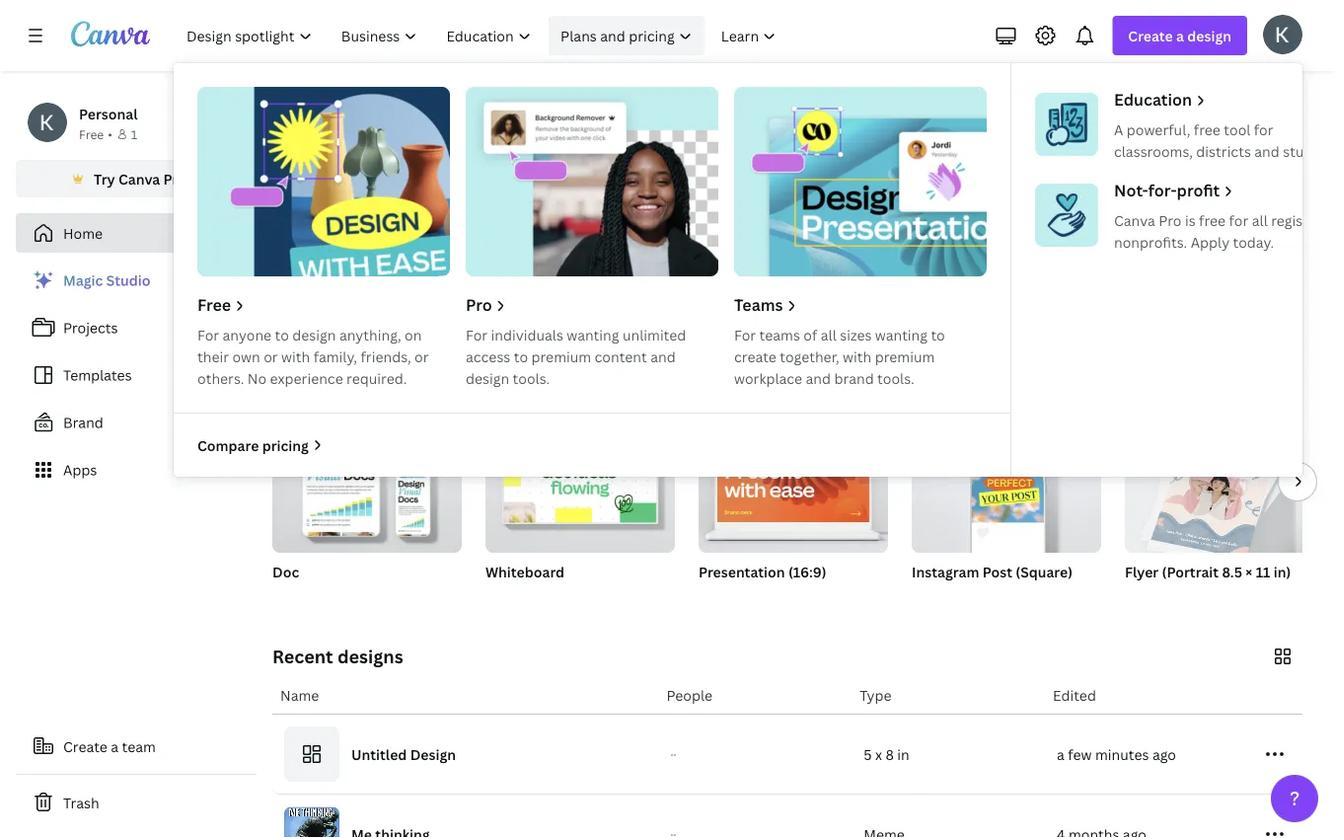 Task type: locate. For each thing, give the bounding box(es) containing it.
1 vertical spatial pro
[[1159, 211, 1182, 229]]

with down sizes
[[843, 347, 872, 366]]

or right own
[[264, 347, 278, 366]]

wanting up content
[[567, 325, 619, 344]]

a left team
[[111, 737, 119, 756]]

teams
[[734, 294, 783, 315]]

pro inside button
[[163, 169, 186, 188]]

individuals
[[491, 325, 564, 344]]

tools. inside the for teams of all sizes wanting to create together, with premium workplace and brand tools.
[[878, 369, 915, 387]]

1 horizontal spatial pro
[[466, 294, 492, 315]]

to right sizes
[[931, 325, 945, 344]]

free inside canva pro is free for all registered nonprofits. apply today.
[[1199, 211, 1226, 229]]

free down new
[[197, 294, 231, 315]]

for inside a powerful, free tool for classrooms, districts and studen
[[1254, 120, 1274, 139]]

compare
[[197, 436, 259, 455]]

1 horizontal spatial a
[[1057, 745, 1065, 764]]

for inside the for teams of all sizes wanting to create together, with premium workplace and brand tools.
[[734, 325, 756, 344]]

to down individuals
[[514, 347, 528, 366]]

free •
[[79, 126, 112, 142]]

for
[[1254, 120, 1274, 139], [1229, 211, 1249, 229]]

2 horizontal spatial for
[[734, 325, 756, 344]]

group
[[272, 411, 462, 553], [486, 411, 675, 553], [699, 411, 888, 553], [912, 411, 1102, 553], [1125, 411, 1315, 559]]

free for free
[[197, 294, 231, 315]]

a for design
[[1177, 26, 1184, 45]]

pro up home link
[[163, 169, 186, 188]]

flyer
[[1125, 562, 1159, 581]]

free
[[1194, 120, 1221, 139], [1199, 211, 1226, 229]]

1 tools. from the left
[[513, 369, 550, 387]]

create up education
[[1129, 26, 1173, 45]]

1 horizontal spatial wanting
[[875, 325, 928, 344]]

for anyone to design anything, on their own or with family, friends, or others. no experience required.
[[197, 325, 429, 387]]

or
[[264, 347, 278, 366], [415, 347, 429, 366]]

premium right the together,
[[875, 347, 935, 366]]

1 horizontal spatial with
[[843, 347, 872, 366]]

1 horizontal spatial for
[[466, 325, 488, 344]]

5 group from the left
[[1125, 411, 1315, 559]]

together,
[[780, 347, 840, 366]]

1 horizontal spatial free
[[197, 294, 231, 315]]

to inside for individuals wanting unlimited access to premium content and design tools.
[[514, 347, 528, 366]]

2 premium from the left
[[875, 347, 935, 366]]

0 horizontal spatial premium
[[532, 347, 591, 366]]

a inside dropdown button
[[1177, 26, 1184, 45]]

3 for from the left
[[734, 325, 756, 344]]

0 horizontal spatial canva
[[118, 169, 160, 188]]

create inside button
[[63, 737, 107, 756]]

0 vertical spatial all
[[1252, 211, 1268, 229]]

for up 'their'
[[197, 325, 219, 344]]

education
[[1114, 89, 1192, 110]]

a for team
[[111, 737, 119, 756]]

2 horizontal spatial pro
[[1159, 211, 1182, 229]]

for teams of all sizes wanting to create together, with premium workplace and brand tools.
[[734, 325, 945, 387]]

1 horizontal spatial all
[[1252, 211, 1268, 229]]

0 horizontal spatial all
[[821, 325, 837, 344]]

anything,
[[339, 325, 401, 344]]

create a team button
[[16, 726, 257, 766]]

tools. down individuals
[[513, 369, 550, 387]]

to inside the for teams of all sizes wanting to create together, with premium workplace and brand tools.
[[931, 325, 945, 344]]

1 premium from the left
[[532, 347, 591, 366]]

1 vertical spatial all
[[821, 325, 837, 344]]

1 vertical spatial for
[[1229, 211, 1249, 229]]

0 horizontal spatial a
[[111, 737, 119, 756]]

2 with from the left
[[843, 347, 872, 366]]

1 horizontal spatial tools.
[[878, 369, 915, 387]]

try...
[[433, 371, 471, 395]]

2 for from the left
[[466, 325, 488, 344]]

0 horizontal spatial wanting
[[567, 325, 619, 344]]

1 vertical spatial free
[[197, 294, 231, 315]]

0 vertical spatial create
[[1129, 26, 1173, 45]]

for for pro
[[466, 325, 488, 344]]

flyer (portrait 8.5 × 11 in)
[[1125, 562, 1292, 581]]

1 vertical spatial pricing
[[262, 436, 309, 455]]

to
[[275, 325, 289, 344], [931, 325, 945, 344], [514, 347, 528, 366], [410, 371, 429, 395]]

a up education
[[1177, 26, 1184, 45]]

try
[[94, 169, 115, 188]]

free inside plans and pricing menu
[[197, 294, 231, 315]]

tools.
[[513, 369, 550, 387], [878, 369, 915, 387]]

home
[[63, 224, 103, 242]]

0 vertical spatial for
[[1254, 120, 1274, 139]]

canva inside button
[[118, 169, 160, 188]]

None search field
[[492, 184, 1084, 223]]

0 horizontal spatial pricing
[[262, 436, 309, 455]]

nonprofits.
[[1114, 232, 1188, 251]]

1 or from the left
[[264, 347, 278, 366]]

0 vertical spatial pricing
[[629, 26, 675, 45]]

for for not-for-profit
[[1229, 211, 1249, 229]]

workplace
[[734, 369, 803, 387]]

and right districts
[[1255, 142, 1280, 160]]

apply
[[1191, 232, 1230, 251]]

or down on at the left of the page
[[415, 347, 429, 366]]

will
[[662, 117, 713, 160]]

docs
[[442, 307, 470, 324]]

for inside for individuals wanting unlimited access to premium content and design tools.
[[466, 325, 488, 344]]

8.5
[[1222, 562, 1243, 581]]

0 horizontal spatial for
[[1229, 211, 1249, 229]]

all inside the for teams of all sizes wanting to create together, with premium workplace and brand tools.
[[821, 325, 837, 344]]

all
[[1252, 211, 1268, 229], [821, 325, 837, 344]]

on
[[405, 325, 422, 344]]

1 horizontal spatial or
[[415, 347, 429, 366]]

to right anyone
[[275, 325, 289, 344]]

free left •
[[79, 126, 104, 142]]

for up the today.
[[1229, 211, 1249, 229]]

0 vertical spatial canva
[[118, 169, 160, 188]]

wanting inside for individuals wanting unlimited access to premium content and design tools.
[[567, 325, 619, 344]]

0 vertical spatial free
[[1194, 120, 1221, 139]]

pro up access
[[466, 294, 492, 315]]

2 group from the left
[[486, 411, 675, 553]]

profit
[[1177, 180, 1220, 201]]

8
[[886, 745, 894, 764]]

for up "create"
[[734, 325, 756, 344]]

(16:9)
[[789, 562, 827, 581]]

group for instagram post (square)
[[912, 411, 1102, 553]]

pricing right the compare
[[262, 436, 309, 455]]

1 for from the left
[[197, 325, 219, 344]]

a inside button
[[111, 737, 119, 756]]

pro left the 'is'
[[1159, 211, 1182, 229]]

a left the few
[[1057, 745, 1065, 764]]

apps link
[[16, 450, 257, 490]]

brand link
[[16, 403, 257, 442]]

might
[[309, 371, 359, 395]]

1 with from the left
[[281, 347, 310, 366]]

create a design
[[1129, 26, 1232, 45]]

free inside a powerful, free tool for classrooms, districts and studen
[[1194, 120, 1221, 139]]

own
[[232, 347, 260, 366]]

2 tools. from the left
[[878, 369, 915, 387]]

0 horizontal spatial tools.
[[513, 369, 550, 387]]

1 horizontal spatial premium
[[875, 347, 935, 366]]

0 vertical spatial free
[[79, 126, 104, 142]]

1 vertical spatial free
[[1199, 211, 1226, 229]]

for for teams
[[734, 325, 756, 344]]

a
[[1177, 26, 1184, 45], [111, 737, 119, 756], [1057, 745, 1065, 764]]

doc
[[272, 562, 299, 581]]

design left kendall parks icon
[[1188, 26, 1232, 45]]

1 group from the left
[[272, 411, 462, 553]]

4 group from the left
[[912, 411, 1102, 553]]

0 vertical spatial pro
[[163, 169, 186, 188]]

1 wanting from the left
[[567, 325, 619, 344]]

pricing right plans
[[629, 26, 675, 45]]

for inside for anyone to design anything, on their own or with family, friends, or others. no experience required.
[[197, 325, 219, 344]]

create left team
[[63, 737, 107, 756]]

create a team
[[63, 737, 156, 756]]

registered
[[1272, 211, 1335, 229]]

tools. right the brand
[[878, 369, 915, 387]]

and down unlimited
[[651, 347, 676, 366]]

magic studio
[[63, 271, 150, 290]]

design inside create a design dropdown button
[[1188, 26, 1232, 45]]

free up districts
[[1194, 120, 1221, 139]]

want
[[363, 371, 406, 395]]

social media
[[751, 307, 824, 324]]

and inside the for teams of all sizes wanting to create together, with premium workplace and brand tools.
[[806, 369, 831, 387]]

districts
[[1197, 142, 1251, 160]]

all up the today.
[[1252, 211, 1268, 229]]

products
[[998, 307, 1050, 324]]

presentation
[[699, 562, 785, 581]]

and down the together,
[[806, 369, 831, 387]]

trash link
[[16, 783, 257, 822]]

for individuals wanting unlimited access to premium content and design tools.
[[466, 325, 686, 387]]

name
[[280, 686, 319, 704]]

instagram post (square) group
[[912, 411, 1102, 606]]

canva right try
[[118, 169, 160, 188]]

for
[[197, 325, 219, 344], [466, 325, 488, 344], [734, 325, 756, 344]]

untitled
[[351, 745, 407, 764]]

whiteboard group
[[486, 411, 675, 606]]

personal
[[79, 104, 138, 123]]

1 horizontal spatial for
[[1254, 120, 1274, 139]]

free up the apply
[[1199, 211, 1226, 229]]

for right tool
[[1254, 120, 1274, 139]]

doc group
[[272, 411, 462, 606]]

1 horizontal spatial canva
[[1114, 211, 1156, 229]]

create for create a design
[[1129, 26, 1173, 45]]

plans and pricing button
[[548, 16, 705, 55]]

0 horizontal spatial pro
[[163, 169, 186, 188]]

3 group from the left
[[699, 411, 888, 553]]

create inside dropdown button
[[1129, 26, 1173, 45]]

unlimited
[[623, 325, 686, 344]]

no
[[248, 369, 267, 387]]

2 wanting from the left
[[875, 325, 928, 344]]

for up access
[[466, 325, 488, 344]]

print products button
[[967, 237, 1050, 340]]

flyer (portrait 8.5 × 11 in) group
[[1125, 411, 1315, 606]]

design down access
[[466, 369, 509, 387]]

post
[[983, 562, 1013, 581]]

free
[[79, 126, 104, 142], [197, 294, 231, 315]]

pro inside canva pro is free for all registered nonprofits. apply today.
[[1159, 211, 1182, 229]]

what
[[572, 117, 656, 160]]

people
[[667, 686, 713, 704]]

for inside canva pro is free for all registered nonprofits. apply today.
[[1229, 211, 1249, 229]]

(portrait
[[1162, 562, 1219, 581]]

and inside a powerful, free tool for classrooms, districts and studen
[[1255, 142, 1280, 160]]

0 horizontal spatial with
[[281, 347, 310, 366]]

0 horizontal spatial or
[[264, 347, 278, 366]]

canva inside canva pro is free for all registered nonprofits. apply today.
[[1114, 211, 1156, 229]]

designs
[[337, 644, 403, 668]]

wanting right sizes
[[875, 325, 928, 344]]

1 vertical spatial create
[[63, 737, 107, 756]]

for for education
[[1254, 120, 1274, 139]]

0 horizontal spatial free
[[79, 126, 104, 142]]

and right plans
[[600, 26, 626, 45]]

to inside for anyone to design anything, on their own or with family, friends, or others. no experience required.
[[275, 325, 289, 344]]

with for free
[[281, 347, 310, 366]]

-
[[671, 749, 674, 760], [674, 749, 677, 760]]

with up experience
[[281, 347, 310, 366]]

0 horizontal spatial for
[[197, 325, 219, 344]]

premium down individuals
[[532, 347, 591, 366]]

all right of
[[821, 325, 837, 344]]

unlimited
[[486, 588, 542, 604]]

design up family,
[[292, 325, 336, 344]]

team
[[122, 737, 156, 756]]

group for whiteboard
[[486, 411, 675, 553]]

with
[[281, 347, 310, 366], [843, 347, 872, 366]]

1 horizontal spatial pricing
[[629, 26, 675, 45]]

studio
[[106, 271, 150, 290]]

try canva pro
[[94, 169, 186, 188]]

canva up nonprofits.
[[1114, 211, 1156, 229]]

with inside the for teams of all sizes wanting to create together, with premium workplace and brand tools.
[[843, 347, 872, 366]]

edited
[[1053, 686, 1097, 704]]

1 vertical spatial canva
[[1114, 211, 1156, 229]]

1 horizontal spatial create
[[1129, 26, 1173, 45]]

2 horizontal spatial a
[[1177, 26, 1184, 45]]

and
[[600, 26, 626, 45], [1255, 142, 1280, 160], [651, 347, 676, 366], [806, 369, 831, 387]]

with inside for anyone to design anything, on their own or with family, friends, or others. no experience required.
[[281, 347, 310, 366]]

0 horizontal spatial create
[[63, 737, 107, 756]]

today.
[[1233, 232, 1274, 251]]

top level navigation element
[[174, 16, 1335, 477]]

1 - from the left
[[671, 749, 674, 760]]

list
[[16, 261, 257, 490]]



Task type: describe. For each thing, give the bounding box(es) containing it.
presentation (16:9) group
[[699, 411, 888, 606]]

premium inside for individuals wanting unlimited access to premium content and design tools.
[[532, 347, 591, 366]]

try canva pro button
[[16, 160, 257, 197]]

apps
[[63, 460, 97, 479]]

kendall parks image
[[1263, 15, 1303, 54]]

instagram post (square)
[[912, 562, 1073, 581]]

recent
[[272, 644, 333, 668]]

others.
[[197, 369, 244, 387]]

today?
[[892, 117, 1003, 160]]

wanting inside the for teams of all sizes wanting to create together, with premium workplace and brand tools.
[[875, 325, 928, 344]]

pricing inside menu
[[262, 436, 309, 455]]

projects
[[63, 318, 118, 337]]

few
[[1068, 745, 1092, 764]]

whiteboard unlimited
[[486, 562, 565, 604]]

brand
[[835, 369, 874, 387]]

and inside popup button
[[600, 26, 626, 45]]

their
[[197, 347, 229, 366]]

family,
[[314, 347, 357, 366]]

home link
[[16, 213, 257, 253]]

you
[[719, 117, 778, 160]]

print
[[967, 307, 995, 324]]

plans and pricing
[[561, 26, 675, 45]]

of
[[804, 325, 818, 344]]

recent designs
[[272, 644, 403, 668]]

type
[[860, 686, 892, 704]]

is
[[1185, 211, 1196, 229]]

untitled design
[[351, 745, 456, 764]]

compare pricing
[[197, 436, 309, 455]]

2 or from the left
[[415, 347, 429, 366]]

media
[[789, 307, 824, 324]]

what will you design today?
[[572, 117, 1003, 160]]

11
[[1256, 562, 1271, 581]]

design
[[410, 745, 456, 764]]

docs button
[[432, 237, 480, 340]]

all inside canva pro is free for all registered nonprofits. apply today.
[[1252, 211, 1268, 229]]

•
[[108, 126, 112, 142]]

print products
[[967, 307, 1050, 324]]

brand
[[63, 413, 103, 432]]

free for free •
[[79, 126, 104, 142]]

trash
[[63, 793, 99, 812]]

×
[[1246, 562, 1253, 581]]

pricing inside popup button
[[629, 26, 675, 45]]

social media button
[[751, 237, 824, 340]]

design inside for anyone to design anything, on their own or with family, friends, or others. no experience required.
[[292, 325, 336, 344]]

minutes
[[1096, 745, 1149, 764]]

in
[[898, 745, 910, 764]]

in)
[[1274, 562, 1292, 581]]

plans and pricing menu
[[174, 63, 1335, 477]]

templates
[[63, 366, 132, 384]]

x
[[875, 745, 882, 764]]

projects link
[[16, 308, 257, 347]]

you
[[272, 371, 305, 395]]

plans
[[561, 26, 597, 45]]

tool
[[1224, 120, 1251, 139]]

for for free
[[197, 325, 219, 344]]

design inside for individuals wanting unlimited access to premium content and design tools.
[[466, 369, 509, 387]]

access
[[466, 347, 511, 366]]

presentation (16:9)
[[699, 562, 827, 581]]

for-
[[1149, 180, 1177, 201]]

a powerful, free tool for classrooms, districts and studen
[[1114, 120, 1335, 160]]

premium inside the for teams of all sizes wanting to create together, with premium workplace and brand tools.
[[875, 347, 935, 366]]

create
[[734, 347, 777, 366]]

to left try...
[[410, 371, 429, 395]]

you might want to try...
[[272, 371, 471, 395]]

with for teams
[[843, 347, 872, 366]]

new
[[210, 273, 235, 287]]

design right you
[[785, 117, 886, 160]]

create for create a team
[[63, 737, 107, 756]]

instagram
[[912, 562, 980, 581]]

anyone
[[223, 325, 272, 344]]

--
[[671, 749, 677, 760]]

create a design button
[[1113, 16, 1248, 55]]

a few minutes ago
[[1057, 745, 1177, 764]]

2 vertical spatial pro
[[466, 294, 492, 315]]

not-
[[1114, 180, 1149, 201]]

5 x 8 in
[[864, 745, 910, 764]]

a
[[1114, 120, 1124, 139]]

and inside for individuals wanting unlimited access to premium content and design tools.
[[651, 347, 676, 366]]

(square)
[[1016, 562, 1073, 581]]

group for flyer (portrait 8.5 × 11 in)
[[1125, 411, 1315, 559]]

2 - from the left
[[674, 749, 677, 760]]

sizes
[[840, 325, 872, 344]]

friends,
[[361, 347, 411, 366]]

compare pricing link
[[197, 434, 325, 456]]

list containing magic studio
[[16, 261, 257, 490]]

tools. inside for individuals wanting unlimited access to premium content and design tools.
[[513, 369, 550, 387]]



Task type: vqa. For each thing, say whether or not it's contained in the screenshot.
group for Whiteboard
yes



